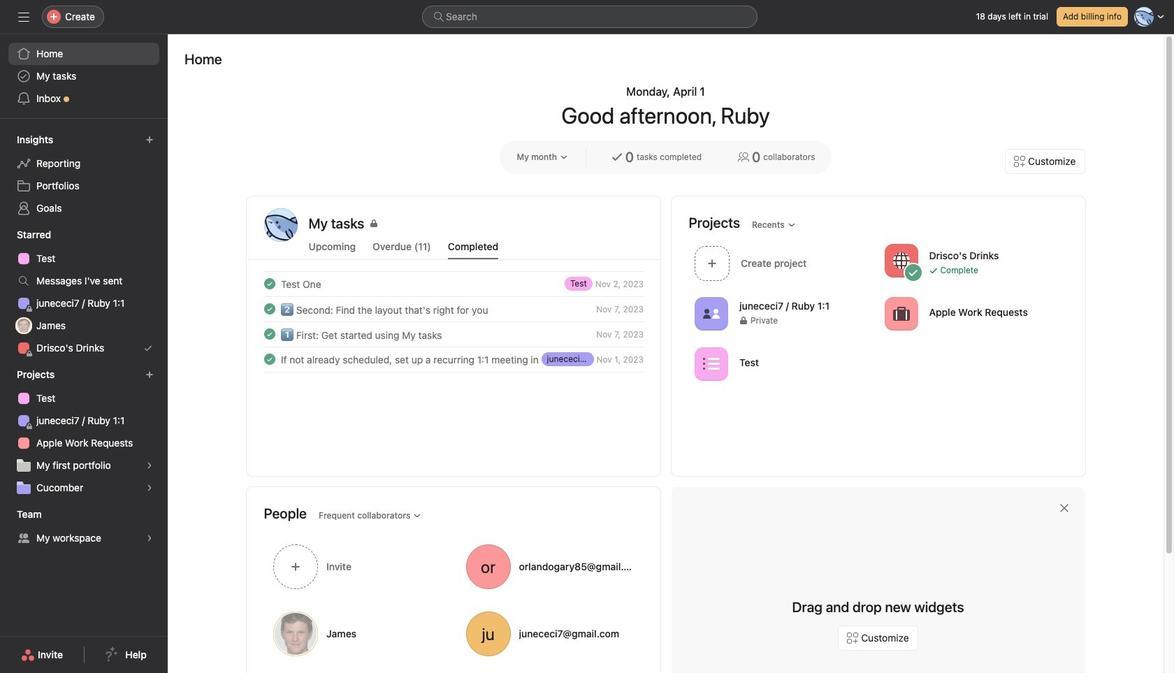 Task type: describe. For each thing, give the bounding box(es) containing it.
see details, my workspace image
[[145, 534, 154, 543]]

briefcase image
[[893, 305, 910, 322]]

see details, my first portfolio image
[[145, 461, 154, 470]]

view profile image
[[264, 208, 297, 242]]

starred element
[[0, 222, 168, 362]]

people image
[[703, 305, 720, 322]]

2 list item from the top
[[247, 296, 660, 322]]

see details, cucomber image
[[145, 484, 154, 492]]

globe image
[[893, 252, 910, 269]]

global element
[[0, 34, 168, 118]]

hide sidebar image
[[18, 11, 29, 22]]

new project or portfolio image
[[145, 371, 154, 379]]

completed image for 'completed' 'checkbox' corresponding to second list item from the top
[[261, 301, 278, 317]]

4 list item from the top
[[247, 347, 660, 372]]

insights element
[[0, 127, 168, 222]]

list image
[[703, 356, 720, 372]]

completed checkbox for fourth list item from the top
[[261, 351, 278, 368]]

dismiss image
[[1059, 503, 1070, 514]]

new insights image
[[145, 136, 154, 144]]



Task type: vqa. For each thing, say whether or not it's contained in the screenshot.
Home
no



Task type: locate. For each thing, give the bounding box(es) containing it.
2 vertical spatial completed image
[[261, 351, 278, 368]]

completed image for 4th list item from the bottom of the page's 'completed' 'checkbox'
[[261, 275, 278, 292]]

3 completed checkbox from the top
[[261, 326, 278, 343]]

1 vertical spatial completed image
[[261, 301, 278, 317]]

3 completed image from the top
[[261, 351, 278, 368]]

completed image
[[261, 275, 278, 292], [261, 301, 278, 317], [261, 351, 278, 368]]

0 vertical spatial completed image
[[261, 275, 278, 292]]

Completed checkbox
[[261, 275, 278, 292], [261, 301, 278, 317], [261, 326, 278, 343], [261, 351, 278, 368]]

2 completed checkbox from the top
[[261, 301, 278, 317]]

2 completed image from the top
[[261, 301, 278, 317]]

teams element
[[0, 502, 168, 552]]

1 completed checkbox from the top
[[261, 275, 278, 292]]

list box
[[422, 6, 758, 28]]

completed checkbox for 3rd list item from the top
[[261, 326, 278, 343]]

completed checkbox for second list item from the top
[[261, 301, 278, 317]]

4 completed checkbox from the top
[[261, 351, 278, 368]]

completed image for 'completed' 'checkbox' corresponding to fourth list item from the top
[[261, 351, 278, 368]]

list item
[[247, 271, 660, 296], [247, 296, 660, 322], [247, 322, 660, 347], [247, 347, 660, 372]]

3 list item from the top
[[247, 322, 660, 347]]

completed image
[[261, 326, 278, 343]]

completed checkbox for 4th list item from the bottom of the page
[[261, 275, 278, 292]]

1 completed image from the top
[[261, 275, 278, 292]]

projects element
[[0, 362, 168, 502]]

1 list item from the top
[[247, 271, 660, 296]]



